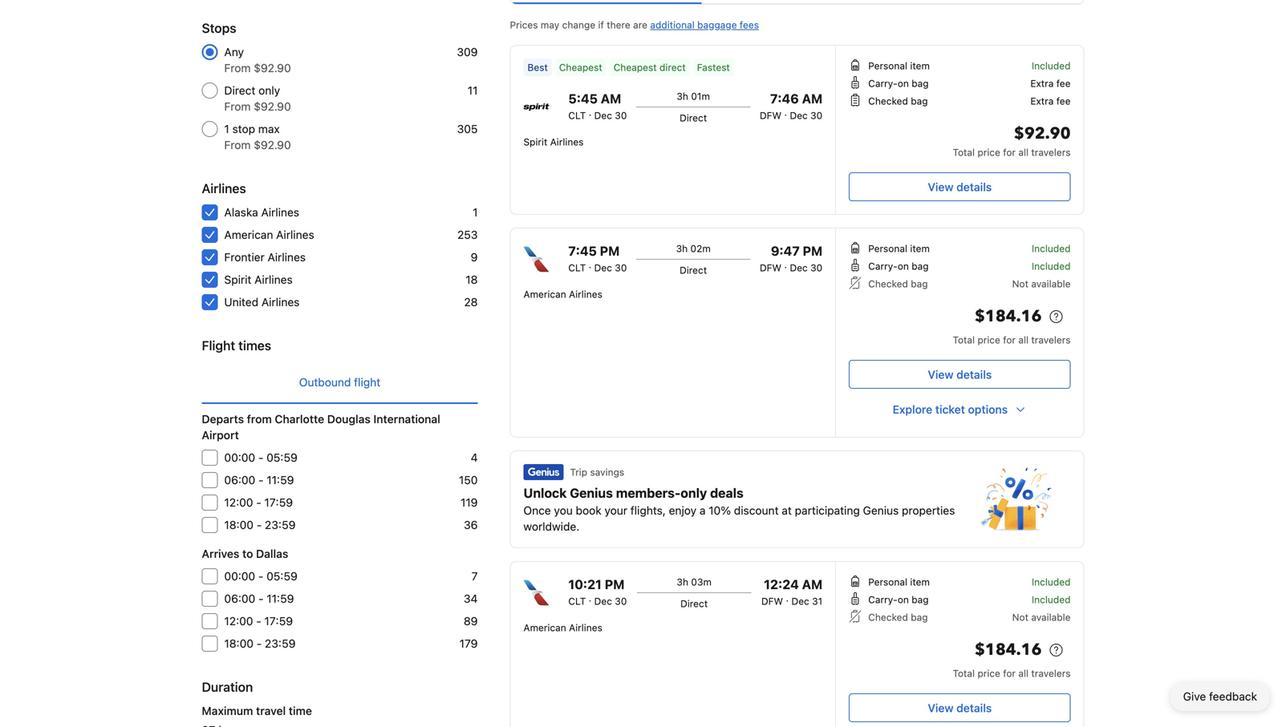 Task type: vqa. For each thing, say whether or not it's contained in the screenshot.
TOTAL to the middle
yes



Task type: describe. For each thing, give the bounding box(es) containing it.
deals
[[710, 486, 744, 501]]

for for pm
[[1003, 335, 1016, 346]]

1 personal from the top
[[869, 60, 908, 71]]

$92.90 total price for all travelers
[[953, 123, 1071, 158]]

direct only from $92.90
[[224, 84, 291, 113]]

am for 12:24 am
[[802, 577, 823, 593]]

clt for 5:45 am
[[569, 110, 586, 121]]

10%
[[709, 504, 731, 518]]

flight
[[354, 376, 381, 389]]

international
[[374, 413, 440, 426]]

1 stop max from $92.90
[[224, 122, 291, 152]]

0 horizontal spatial spirit airlines
[[224, 273, 293, 286]]

outbound flight
[[299, 376, 381, 389]]

explore ticket options
[[893, 403, 1008, 417]]

only inside direct only from $92.90
[[259, 84, 280, 97]]

carry- for 12:24 am
[[869, 595, 898, 606]]

06:00 - 11:59 for to
[[224, 593, 294, 606]]

dec for 5:45
[[594, 110, 612, 121]]

personal for pm
[[869, 243, 908, 254]]

any from $92.90
[[224, 45, 291, 75]]

alaska airlines
[[224, 206, 299, 219]]

a
[[700, 504, 706, 518]]

30 for 10:21 pm
[[615, 596, 627, 608]]

9
[[471, 251, 478, 264]]

7
[[472, 570, 478, 583]]

3h 03m
[[677, 577, 712, 588]]

explore ticket options button
[[849, 396, 1071, 425]]

$184.16 for am
[[975, 640, 1042, 662]]

savings
[[590, 467, 625, 478]]

for inside $92.90 total price for all travelers
[[1003, 147, 1016, 158]]

0 vertical spatial spirit airlines
[[524, 136, 584, 148]]

28
[[464, 296, 478, 309]]

discount
[[734, 504, 779, 518]]

total inside $92.90 total price for all travelers
[[953, 147, 975, 158]]

. for 12:24
[[786, 593, 789, 604]]

10:21
[[569, 577, 602, 593]]

view details for pm
[[928, 368, 992, 382]]

airlines down "frontier airlines"
[[255, 273, 293, 286]]

1 included from the top
[[1032, 60, 1071, 71]]

12:24
[[764, 577, 799, 593]]

time
[[289, 705, 312, 718]]

4
[[471, 451, 478, 465]]

view for 12:24 am
[[928, 702, 954, 715]]

dec for 10:21
[[594, 596, 612, 608]]

price for 12:24 am
[[978, 668, 1001, 680]]

united
[[224, 296, 259, 309]]

properties
[[902, 504, 955, 518]]

3 included from the top
[[1032, 261, 1071, 272]]

american airlines for unlock genius members-only deals
[[524, 289, 603, 300]]

baggage
[[698, 19, 737, 30]]

01m
[[691, 91, 710, 102]]

7:45
[[569, 244, 597, 259]]

once
[[524, 504, 551, 518]]

alaska
[[224, 206, 258, 219]]

11:59 for charlotte
[[267, 474, 294, 487]]

7:46
[[770, 91, 799, 106]]

- for 4
[[258, 451, 264, 465]]

give feedback button
[[1171, 683, 1270, 712]]

unlock genius members-only deals once you book your flights, enjoy a 10% discount at participating genius properties worldwide.
[[524, 486, 955, 534]]

give
[[1183, 691, 1206, 704]]

members-
[[616, 486, 681, 501]]

30 for 9:47 pm
[[811, 262, 823, 274]]

0 horizontal spatial spirit
[[224, 273, 252, 286]]

may
[[541, 19, 560, 30]]

31
[[812, 596, 823, 608]]

personal for am
[[869, 577, 908, 588]]

change
[[562, 19, 596, 30]]

flights,
[[631, 504, 666, 518]]

flight
[[202, 338, 235, 354]]

at
[[782, 504, 792, 518]]

- for 34
[[258, 593, 264, 606]]

253
[[457, 228, 478, 242]]

not available for am
[[1012, 612, 1071, 624]]

personal item for am
[[869, 577, 930, 588]]

direct
[[660, 62, 686, 73]]

1 checked bag from the top
[[869, 95, 928, 107]]

12:00 for arrives
[[224, 615, 253, 628]]

- for 7
[[258, 570, 264, 583]]

airlines right the alaska
[[261, 206, 299, 219]]

for for am
[[1003, 668, 1016, 680]]

enjoy
[[669, 504, 697, 518]]

feedback
[[1209, 691, 1258, 704]]

travelers for pm
[[1032, 335, 1071, 346]]

150
[[459, 474, 478, 487]]

not available for pm
[[1012, 278, 1071, 290]]

2 vertical spatial american
[[524, 623, 566, 634]]

30 for 5:45 am
[[615, 110, 627, 121]]

item for pm
[[910, 243, 930, 254]]

travel
[[256, 705, 286, 718]]

1 details from the top
[[957, 181, 992, 194]]

dec for 9:47
[[790, 262, 808, 274]]

3h 02m
[[676, 243, 711, 254]]

00:00 for departs
[[224, 451, 255, 465]]

2 included from the top
[[1032, 243, 1071, 254]]

cheapest direct
[[614, 62, 686, 73]]

305
[[457, 122, 478, 136]]

you
[[554, 504, 573, 518]]

9:47
[[771, 244, 800, 259]]

18:00 - 23:59 for from
[[224, 519, 296, 532]]

dfw for 12:24 am
[[762, 596, 783, 608]]

details for am
[[957, 702, 992, 715]]

fees
[[740, 19, 759, 30]]

am for 7:46 am
[[802, 91, 823, 106]]

5 included from the top
[[1032, 595, 1071, 606]]

dec for 12:24
[[792, 596, 810, 608]]

departs from charlotte douglas international airport
[[202, 413, 440, 442]]

dec for 7:46
[[790, 110, 808, 121]]

309
[[457, 45, 478, 59]]

direct for 7:45 pm
[[680, 265, 707, 276]]

36
[[464, 519, 478, 532]]

all for 12:24 am
[[1019, 668, 1029, 680]]

price for 9:47 pm
[[978, 335, 1001, 346]]

stop
[[232, 122, 255, 136]]

- for 119
[[256, 496, 261, 510]]

. for 5:45
[[589, 107, 592, 118]]

all inside $92.90 total price for all travelers
[[1019, 147, 1029, 158]]

2 extra fee from the top
[[1031, 95, 1071, 107]]

cheapest for cheapest
[[559, 62, 602, 73]]

. for 7:45
[[589, 259, 592, 270]]

stops
[[202, 20, 236, 36]]

$184.16 region for pm
[[849, 304, 1071, 333]]

12:00 - 17:59 for to
[[224, 615, 293, 628]]

book
[[576, 504, 602, 518]]

from inside any from $92.90
[[224, 61, 251, 75]]

1 view details from the top
[[928, 181, 992, 194]]

- for 150
[[258, 474, 264, 487]]

airlines up "frontier airlines"
[[276, 228, 314, 242]]

18
[[466, 273, 478, 286]]

trip savings
[[570, 467, 625, 478]]

airport
[[202, 429, 239, 442]]

clt for 7:45 pm
[[569, 262, 586, 274]]

douglas
[[327, 413, 371, 426]]

to
[[242, 548, 253, 561]]

17:59 for dallas
[[264, 615, 293, 628]]

00:00 - 05:59 for to
[[224, 570, 298, 583]]

34
[[464, 593, 478, 606]]

travelers for am
[[1032, 668, 1071, 680]]

total price for all travelers for pm
[[953, 335, 1071, 346]]

00:00 - 05:59 for from
[[224, 451, 298, 465]]

1 item from the top
[[910, 60, 930, 71]]

flight times
[[202, 338, 271, 354]]

clt for 10:21 pm
[[569, 596, 586, 608]]

0 horizontal spatial genius
[[570, 486, 613, 501]]

american airlines for frontier airlines
[[224, 228, 314, 242]]

personal item for pm
[[869, 243, 930, 254]]

checked bag for am
[[869, 612, 928, 624]]

departs
[[202, 413, 244, 426]]

prices
[[510, 19, 538, 30]]

maximum
[[202, 705, 253, 718]]

not for 12:24 am
[[1012, 612, 1029, 624]]

5:45
[[569, 91, 598, 106]]

30 for 7:46 am
[[811, 110, 823, 121]]

airlines down 10:21 pm clt . dec 30
[[569, 623, 603, 634]]

from
[[247, 413, 272, 426]]

are
[[633, 19, 648, 30]]



Task type: locate. For each thing, give the bounding box(es) containing it.
1 horizontal spatial cheapest
[[614, 62, 657, 73]]

spirit airlines
[[524, 136, 584, 148], [224, 273, 293, 286]]

05:59 down dallas on the left bottom of the page
[[267, 570, 298, 583]]

1 available from the top
[[1032, 278, 1071, 290]]

. down "10:21"
[[589, 593, 592, 604]]

1 vertical spatial not available
[[1012, 612, 1071, 624]]

am for 5:45 am
[[601, 91, 621, 106]]

2 price from the top
[[978, 335, 1001, 346]]

1 vertical spatial details
[[957, 368, 992, 382]]

3 view details from the top
[[928, 702, 992, 715]]

23:59 for dallas
[[265, 638, 296, 651]]

view details button for 9:47 pm
[[849, 360, 1071, 389]]

0 vertical spatial 11:59
[[267, 474, 294, 487]]

carry-on bag for 9:47 pm
[[869, 261, 929, 272]]

airlines right 'united'
[[262, 296, 300, 309]]

0 vertical spatial 05:59
[[267, 451, 298, 465]]

3h left 01m
[[677, 91, 689, 102]]

$92.90 inside $92.90 total price for all travelers
[[1014, 123, 1071, 145]]

spirit airlines down 5:45
[[524, 136, 584, 148]]

view for 9:47 pm
[[928, 368, 954, 382]]

frontier airlines
[[224, 251, 306, 264]]

1 price from the top
[[978, 147, 1001, 158]]

0 vertical spatial view details
[[928, 181, 992, 194]]

30 inside 5:45 am clt . dec 30
[[615, 110, 627, 121]]

pm inside 7:45 pm clt . dec 30
[[600, 244, 620, 259]]

am inside 12:24 am dfw . dec 31
[[802, 577, 823, 593]]

1 horizontal spatial spirit airlines
[[524, 136, 584, 148]]

2 23:59 from the top
[[265, 638, 296, 651]]

12:00 - 17:59 for from
[[224, 496, 293, 510]]

1 06:00 from the top
[[224, 474, 255, 487]]

12:00 - 17:59
[[224, 496, 293, 510], [224, 615, 293, 628]]

genius image
[[524, 465, 564, 481], [524, 465, 564, 481], [981, 468, 1052, 532]]

2 18:00 - 23:59 from the top
[[224, 638, 296, 651]]

1 vertical spatial carry-
[[869, 261, 898, 272]]

1 vertical spatial view details
[[928, 368, 992, 382]]

1 00:00 - 05:59 from the top
[[224, 451, 298, 465]]

06:00 down 'airport'
[[224, 474, 255, 487]]

for
[[1003, 147, 1016, 158], [1003, 335, 1016, 346], [1003, 668, 1016, 680]]

1 from from the top
[[224, 61, 251, 75]]

12:00 - 17:59 down to
[[224, 615, 293, 628]]

1 vertical spatial travelers
[[1032, 335, 1071, 346]]

1 carry- from the top
[[869, 78, 898, 89]]

available for 9:47 pm
[[1032, 278, 1071, 290]]

06:00 - 11:59 for from
[[224, 474, 294, 487]]

available for 12:24 am
[[1032, 612, 1071, 624]]

2 view details from the top
[[928, 368, 992, 382]]

.
[[589, 107, 592, 118], [784, 107, 787, 118], [589, 259, 592, 270], [784, 259, 787, 270], [589, 593, 592, 604], [786, 593, 789, 604]]

dec left 31
[[792, 596, 810, 608]]

0 vertical spatial carry-on bag
[[869, 78, 929, 89]]

pm right the "7:45"
[[600, 244, 620, 259]]

airlines down 7:45 pm clt . dec 30
[[569, 289, 603, 300]]

1 vertical spatial 17:59
[[264, 615, 293, 628]]

23:59 up travel
[[265, 638, 296, 651]]

3h 01m
[[677, 91, 710, 102]]

1 checked from the top
[[869, 95, 908, 107]]

trip
[[570, 467, 588, 478]]

1 inside 1 stop max from $92.90
[[224, 122, 229, 136]]

2 fee from the top
[[1057, 95, 1071, 107]]

dec down "10:21"
[[594, 596, 612, 608]]

1 vertical spatial 06:00
[[224, 593, 255, 606]]

$184.16
[[975, 306, 1042, 328], [975, 640, 1042, 662]]

pm inside 10:21 pm clt . dec 30
[[605, 577, 625, 593]]

pm
[[600, 244, 620, 259], [803, 244, 823, 259], [605, 577, 625, 593]]

2 vertical spatial carry-on bag
[[869, 595, 929, 606]]

1 horizontal spatial genius
[[863, 504, 899, 518]]

2 extra from the top
[[1031, 95, 1054, 107]]

18:00 - 23:59 up to
[[224, 519, 296, 532]]

9:47 pm dfw . dec 30
[[760, 244, 823, 274]]

3 price from the top
[[978, 668, 1001, 680]]

18:00 for arrives to dallas
[[224, 638, 254, 651]]

5:45 am clt . dec 30
[[569, 91, 627, 121]]

2 vertical spatial checked bag
[[869, 612, 928, 624]]

3 item from the top
[[910, 577, 930, 588]]

1 fee from the top
[[1057, 78, 1071, 89]]

1 horizontal spatial 1
[[473, 206, 478, 219]]

2 05:59 from the top
[[267, 570, 298, 583]]

1 on from the top
[[898, 78, 909, 89]]

pm for 9:47 pm
[[803, 244, 823, 259]]

1 all from the top
[[1019, 147, 1029, 158]]

clt down 5:45
[[569, 110, 586, 121]]

. down 5:45
[[589, 107, 592, 118]]

2 18:00 from the top
[[224, 638, 254, 651]]

1 $184.16 from the top
[[975, 306, 1042, 328]]

your
[[605, 504, 628, 518]]

not available
[[1012, 278, 1071, 290], [1012, 612, 1071, 624]]

1 05:59 from the top
[[267, 451, 298, 465]]

0 vertical spatial personal item
[[869, 60, 930, 71]]

18:00 up arrives to dallas
[[224, 519, 254, 532]]

view details for am
[[928, 702, 992, 715]]

2 12:00 - 17:59 from the top
[[224, 615, 293, 628]]

0 vertical spatial available
[[1032, 278, 1071, 290]]

2 personal from the top
[[869, 243, 908, 254]]

1 vertical spatial 11:59
[[267, 593, 294, 606]]

airlines
[[550, 136, 584, 148], [202, 181, 246, 196], [261, 206, 299, 219], [276, 228, 314, 242], [268, 251, 306, 264], [255, 273, 293, 286], [569, 289, 603, 300], [262, 296, 300, 309], [569, 623, 603, 634]]

0 vertical spatial view details button
[[849, 173, 1071, 201]]

maximum travel time
[[202, 705, 312, 718]]

total price for all travelers for am
[[953, 668, 1071, 680]]

0 vertical spatial 06:00 - 11:59
[[224, 474, 294, 487]]

11:59 for dallas
[[267, 593, 294, 606]]

18:00 - 23:59 up duration
[[224, 638, 296, 651]]

3 clt from the top
[[569, 596, 586, 608]]

american airlines down the "7:45"
[[524, 289, 603, 300]]

spirit airlines up united airlines
[[224, 273, 293, 286]]

3 all from the top
[[1019, 668, 1029, 680]]

30 inside 9:47 pm dfw . dec 30
[[811, 262, 823, 274]]

fee
[[1057, 78, 1071, 89], [1057, 95, 1071, 107]]

- for 179
[[257, 638, 262, 651]]

pm right "10:21"
[[605, 577, 625, 593]]

spirit
[[524, 136, 548, 148], [224, 273, 252, 286]]

1 extra fee from the top
[[1031, 78, 1071, 89]]

charlotte
[[275, 413, 324, 426]]

2 view from the top
[[928, 368, 954, 382]]

06:00 for arrives
[[224, 593, 255, 606]]

00:00 down arrives to dallas
[[224, 570, 255, 583]]

. down 9:47
[[784, 259, 787, 270]]

options
[[968, 403, 1008, 417]]

0 vertical spatial 06:00
[[224, 474, 255, 487]]

$184.16 for pm
[[975, 306, 1042, 328]]

pm right 9:47
[[803, 244, 823, 259]]

view details button for 12:24 am
[[849, 694, 1071, 723]]

cheapest
[[559, 62, 602, 73], [614, 62, 657, 73]]

119
[[461, 496, 478, 510]]

$92.90 inside any from $92.90
[[254, 61, 291, 75]]

3h for 10:21 pm
[[677, 577, 689, 588]]

american up frontier
[[224, 228, 273, 242]]

carry-on bag
[[869, 78, 929, 89], [869, 261, 929, 272], [869, 595, 929, 606]]

2 view details button from the top
[[849, 360, 1071, 389]]

1 vertical spatial 18:00
[[224, 638, 254, 651]]

any
[[224, 45, 244, 59]]

0 vertical spatial total
[[953, 147, 975, 158]]

1 $184.16 region from the top
[[849, 304, 1071, 333]]

17:59 down dallas on the left bottom of the page
[[264, 615, 293, 628]]

1
[[224, 122, 229, 136], [473, 206, 478, 219]]

2 details from the top
[[957, 368, 992, 382]]

2 00:00 from the top
[[224, 570, 255, 583]]

1 extra from the top
[[1031, 78, 1054, 89]]

not
[[1012, 278, 1029, 290], [1012, 612, 1029, 624]]

. for 10:21
[[589, 593, 592, 604]]

$184.16 region for am
[[849, 638, 1071, 667]]

0 vertical spatial $184.16 region
[[849, 304, 1071, 333]]

genius up book
[[570, 486, 613, 501]]

3 carry- from the top
[[869, 595, 898, 606]]

00:00 down 'airport'
[[224, 451, 255, 465]]

06:00 for departs
[[224, 474, 255, 487]]

1 vertical spatial 23:59
[[265, 638, 296, 651]]

- for 89
[[256, 615, 261, 628]]

from inside direct only from $92.90
[[224, 100, 251, 113]]

am inside 5:45 am clt . dec 30
[[601, 91, 621, 106]]

dec inside 12:24 am dfw . dec 31
[[792, 596, 810, 608]]

1 vertical spatial extra
[[1031, 95, 1054, 107]]

1 vertical spatial genius
[[863, 504, 899, 518]]

from down stop
[[224, 138, 251, 152]]

2 06:00 from the top
[[224, 593, 255, 606]]

2 travelers from the top
[[1032, 335, 1071, 346]]

0 vertical spatial 3h
[[677, 91, 689, 102]]

2 all from the top
[[1019, 335, 1029, 346]]

carry-on bag for 12:24 am
[[869, 595, 929, 606]]

3 total from the top
[[953, 668, 975, 680]]

$184.16 region
[[849, 304, 1071, 333], [849, 638, 1071, 667]]

only inside the unlock genius members-only deals once you book your flights, enjoy a 10% discount at participating genius properties worldwide.
[[681, 486, 707, 501]]

dec inside 7:45 pm clt . dec 30
[[594, 262, 612, 274]]

2 vertical spatial american airlines
[[524, 623, 603, 634]]

1 total from the top
[[953, 147, 975, 158]]

dfw inside 9:47 pm dfw . dec 30
[[760, 262, 782, 274]]

1 vertical spatial personal
[[869, 243, 908, 254]]

17:59 for charlotte
[[264, 496, 293, 510]]

30 for 7:45 pm
[[615, 262, 627, 274]]

12:24 am dfw . dec 31
[[762, 577, 823, 608]]

direct inside direct only from $92.90
[[224, 84, 256, 97]]

view details button
[[849, 173, 1071, 201], [849, 360, 1071, 389], [849, 694, 1071, 723]]

1 vertical spatial american airlines
[[524, 289, 603, 300]]

. inside 10:21 pm clt . dec 30
[[589, 593, 592, 604]]

3h left 03m
[[677, 577, 689, 588]]

0 vertical spatial personal
[[869, 60, 908, 71]]

2 for from the top
[[1003, 335, 1016, 346]]

$92.90 inside direct only from $92.90
[[254, 100, 291, 113]]

0 vertical spatial only
[[259, 84, 280, 97]]

3 personal item from the top
[[869, 577, 930, 588]]

1 vertical spatial not
[[1012, 612, 1029, 624]]

3 details from the top
[[957, 702, 992, 715]]

23:59 for charlotte
[[265, 519, 296, 532]]

. inside 7:45 pm clt . dec 30
[[589, 259, 592, 270]]

23:59 up dallas on the left bottom of the page
[[265, 519, 296, 532]]

03m
[[691, 577, 712, 588]]

0 vertical spatial clt
[[569, 110, 586, 121]]

included
[[1032, 60, 1071, 71], [1032, 243, 1071, 254], [1032, 261, 1071, 272], [1032, 577, 1071, 588], [1032, 595, 1071, 606]]

1 cheapest from the left
[[559, 62, 602, 73]]

1 not available from the top
[[1012, 278, 1071, 290]]

1 vertical spatial personal item
[[869, 243, 930, 254]]

if
[[598, 19, 604, 30]]

. inside 5:45 am clt . dec 30
[[589, 107, 592, 118]]

dec down 9:47
[[790, 262, 808, 274]]

0 vertical spatial american
[[224, 228, 273, 242]]

united airlines
[[224, 296, 300, 309]]

pm for 7:45 pm
[[600, 244, 620, 259]]

3h left 02m
[[676, 243, 688, 254]]

total
[[953, 147, 975, 158], [953, 335, 975, 346], [953, 668, 975, 680]]

item
[[910, 60, 930, 71], [910, 243, 930, 254], [910, 577, 930, 588]]

. for 7:46
[[784, 107, 787, 118]]

additional
[[650, 19, 695, 30]]

2 $184.16 region from the top
[[849, 638, 1071, 667]]

0 vertical spatial 1
[[224, 122, 229, 136]]

2 available from the top
[[1032, 612, 1071, 624]]

1 12:00 from the top
[[224, 496, 253, 510]]

checked bag for pm
[[869, 278, 928, 290]]

7:45 pm clt . dec 30
[[569, 244, 627, 274]]

1 vertical spatial 18:00 - 23:59
[[224, 638, 296, 651]]

0 vertical spatial total price for all travelers
[[953, 335, 1071, 346]]

179
[[460, 638, 478, 651]]

3 on from the top
[[898, 595, 909, 606]]

cheapest left the direct
[[614, 62, 657, 73]]

from
[[224, 61, 251, 75], [224, 100, 251, 113], [224, 138, 251, 152]]

only down any from $92.90
[[259, 84, 280, 97]]

1 personal item from the top
[[869, 60, 930, 71]]

3h for 7:45 pm
[[676, 243, 688, 254]]

price inside $92.90 total price for all travelers
[[978, 147, 1001, 158]]

30 inside 10:21 pm clt . dec 30
[[615, 596, 627, 608]]

1 for 1 stop max from $92.90
[[224, 122, 229, 136]]

am
[[601, 91, 621, 106], [802, 91, 823, 106], [802, 577, 823, 593]]

12:00 up duration
[[224, 615, 253, 628]]

genius
[[570, 486, 613, 501], [863, 504, 899, 518]]

bag
[[912, 78, 929, 89], [911, 95, 928, 107], [912, 261, 929, 272], [911, 278, 928, 290], [912, 595, 929, 606], [911, 612, 928, 624]]

carry- for 9:47 pm
[[869, 261, 898, 272]]

$92.90 inside 1 stop max from $92.90
[[254, 138, 291, 152]]

18:00 for departs from charlotte douglas international airport
[[224, 519, 254, 532]]

1 12:00 - 17:59 from the top
[[224, 496, 293, 510]]

0 vertical spatial 12:00
[[224, 496, 253, 510]]

2 clt from the top
[[569, 262, 586, 274]]

am right 7:46
[[802, 91, 823, 106]]

06:00 - 11:59 down 'airport'
[[224, 474, 294, 487]]

american for unlock genius members-only deals
[[524, 289, 566, 300]]

1 travelers from the top
[[1032, 147, 1071, 158]]

travelers
[[1032, 147, 1071, 158], [1032, 335, 1071, 346], [1032, 668, 1071, 680]]

airlines down 5:45
[[550, 136, 584, 148]]

frontier
[[224, 251, 265, 264]]

1 up the 253
[[473, 206, 478, 219]]

1 vertical spatial total price for all travelers
[[953, 668, 1071, 680]]

23:59
[[265, 519, 296, 532], [265, 638, 296, 651]]

0 vertical spatial not
[[1012, 278, 1029, 290]]

total for 9:47 pm
[[953, 335, 975, 346]]

2 cheapest from the left
[[614, 62, 657, 73]]

on for pm
[[898, 261, 909, 272]]

11
[[468, 84, 478, 97]]

genius left properties
[[863, 504, 899, 518]]

dec down 5:45
[[594, 110, 612, 121]]

1 left stop
[[224, 122, 229, 136]]

dfw down 7:46
[[760, 110, 782, 121]]

on for am
[[898, 595, 909, 606]]

1 vertical spatial fee
[[1057, 95, 1071, 107]]

clt down "10:21"
[[569, 596, 586, 608]]

1 vertical spatial item
[[910, 243, 930, 254]]

2 total price for all travelers from the top
[[953, 668, 1071, 680]]

outbound
[[299, 376, 351, 389]]

1 vertical spatial clt
[[569, 262, 586, 274]]

1 vertical spatial $184.16
[[975, 640, 1042, 662]]

18:00 up duration
[[224, 638, 254, 651]]

7:46 am dfw . dec 30
[[760, 91, 823, 121]]

from down any on the left top
[[224, 61, 251, 75]]

all for 9:47 pm
[[1019, 335, 1029, 346]]

dfw for 9:47 pm
[[760, 262, 782, 274]]

3 for from the top
[[1003, 668, 1016, 680]]

2 00:00 - 05:59 from the top
[[224, 570, 298, 583]]

dec inside 5:45 am clt . dec 30
[[594, 110, 612, 121]]

1 horizontal spatial spirit
[[524, 136, 548, 148]]

pm inside 9:47 pm dfw . dec 30
[[803, 244, 823, 259]]

1 06:00 - 11:59 from the top
[[224, 474, 294, 487]]

dec inside 9:47 pm dfw . dec 30
[[790, 262, 808, 274]]

1 18:00 from the top
[[224, 519, 254, 532]]

2 vertical spatial price
[[978, 668, 1001, 680]]

american for frontier airlines
[[224, 228, 273, 242]]

2 vertical spatial details
[[957, 702, 992, 715]]

1 vertical spatial 3h
[[676, 243, 688, 254]]

explore
[[893, 403, 933, 417]]

3 view details button from the top
[[849, 694, 1071, 723]]

0 vertical spatial view
[[928, 181, 954, 194]]

. inside 9:47 pm dfw . dec 30
[[784, 259, 787, 270]]

from up stop
[[224, 100, 251, 113]]

00:00
[[224, 451, 255, 465], [224, 570, 255, 583]]

1 vertical spatial spirit airlines
[[224, 273, 293, 286]]

max
[[258, 122, 280, 136]]

. down the "7:45"
[[589, 259, 592, 270]]

1 vertical spatial extra fee
[[1031, 95, 1071, 107]]

2 vertical spatial checked
[[869, 612, 908, 624]]

1 for from the top
[[1003, 147, 1016, 158]]

2 vertical spatial view details button
[[849, 694, 1071, 723]]

american right 89
[[524, 623, 566, 634]]

1 17:59 from the top
[[264, 496, 293, 510]]

dfw down 12:24
[[762, 596, 783, 608]]

dfw for 7:46 am
[[760, 110, 782, 121]]

participating
[[795, 504, 860, 518]]

from inside 1 stop max from $92.90
[[224, 138, 251, 152]]

there
[[607, 19, 631, 30]]

2 11:59 from the top
[[267, 593, 294, 606]]

2 not from the top
[[1012, 612, 1029, 624]]

2 vertical spatial travelers
[[1032, 668, 1071, 680]]

00:00 for arrives
[[224, 570, 255, 583]]

0 vertical spatial checked
[[869, 95, 908, 107]]

clt down the "7:45"
[[569, 262, 586, 274]]

details for pm
[[957, 368, 992, 382]]

0 vertical spatial extra fee
[[1031, 78, 1071, 89]]

2 vertical spatial on
[[898, 595, 909, 606]]

cheapest for cheapest direct
[[614, 62, 657, 73]]

05:59 for dallas
[[267, 570, 298, 583]]

18:00 - 23:59
[[224, 519, 296, 532], [224, 638, 296, 651]]

3h for 5:45 am
[[677, 91, 689, 102]]

1 for 1
[[473, 206, 478, 219]]

2 not available from the top
[[1012, 612, 1071, 624]]

1 total price for all travelers from the top
[[953, 335, 1071, 346]]

0 vertical spatial details
[[957, 181, 992, 194]]

0 horizontal spatial 1
[[224, 122, 229, 136]]

0 vertical spatial from
[[224, 61, 251, 75]]

2 12:00 from the top
[[224, 615, 253, 628]]

1 23:59 from the top
[[265, 519, 296, 532]]

17:59 up dallas on the left bottom of the page
[[264, 496, 293, 510]]

fastest
[[697, 62, 730, 73]]

dfw down 9:47
[[760, 262, 782, 274]]

2 carry- from the top
[[869, 261, 898, 272]]

pm for 10:21 pm
[[605, 577, 625, 593]]

18:00
[[224, 519, 254, 532], [224, 638, 254, 651]]

1 vertical spatial checked bag
[[869, 278, 928, 290]]

checked for pm
[[869, 278, 908, 290]]

dec inside 10:21 pm clt . dec 30
[[594, 596, 612, 608]]

2 vertical spatial dfw
[[762, 596, 783, 608]]

4 included from the top
[[1032, 577, 1071, 588]]

06:00
[[224, 474, 255, 487], [224, 593, 255, 606]]

direct down 3h 02m
[[680, 265, 707, 276]]

2 vertical spatial from
[[224, 138, 251, 152]]

direct down the 3h 01m
[[680, 112, 707, 124]]

00:00 - 05:59
[[224, 451, 298, 465], [224, 570, 298, 583]]

2 on from the top
[[898, 261, 909, 272]]

0 vertical spatial travelers
[[1032, 147, 1071, 158]]

. inside 7:46 am dfw . dec 30
[[784, 107, 787, 118]]

1 vertical spatial dfw
[[760, 262, 782, 274]]

unlock
[[524, 486, 567, 501]]

clt inside 7:45 pm clt . dec 30
[[569, 262, 586, 274]]

1 vertical spatial 12:00 - 17:59
[[224, 615, 293, 628]]

dec down the "7:45"
[[594, 262, 612, 274]]

18:00 - 23:59 for to
[[224, 638, 296, 651]]

spirit down best
[[524, 136, 548, 148]]

american airlines down "10:21"
[[524, 623, 603, 634]]

11:59 down dallas on the left bottom of the page
[[267, 593, 294, 606]]

2 total from the top
[[953, 335, 975, 346]]

give feedback
[[1183, 691, 1258, 704]]

1 not from the top
[[1012, 278, 1029, 290]]

dec down 7:46
[[790, 110, 808, 121]]

1 11:59 from the top
[[267, 474, 294, 487]]

1 view from the top
[[928, 181, 954, 194]]

1 00:00 from the top
[[224, 451, 255, 465]]

direct down any from $92.90
[[224, 84, 256, 97]]

1 vertical spatial on
[[898, 261, 909, 272]]

item for am
[[910, 577, 930, 588]]

2 item from the top
[[910, 243, 930, 254]]

details
[[957, 181, 992, 194], [957, 368, 992, 382], [957, 702, 992, 715]]

. down 7:46
[[784, 107, 787, 118]]

dallas
[[256, 548, 288, 561]]

2 checked from the top
[[869, 278, 908, 290]]

cheapest up 5:45
[[559, 62, 602, 73]]

3 from from the top
[[224, 138, 251, 152]]

total for 12:24 am
[[953, 668, 975, 680]]

1 vertical spatial $184.16 region
[[849, 638, 1071, 667]]

1 view details button from the top
[[849, 173, 1071, 201]]

0 vertical spatial price
[[978, 147, 1001, 158]]

12:00 up arrives to dallas
[[224, 496, 253, 510]]

duration
[[202, 680, 253, 695]]

3 checked bag from the top
[[869, 612, 928, 624]]

1 clt from the top
[[569, 110, 586, 121]]

2 checked bag from the top
[[869, 278, 928, 290]]

not for 9:47 pm
[[1012, 278, 1029, 290]]

airlines right frontier
[[268, 251, 306, 264]]

2 vertical spatial item
[[910, 577, 930, 588]]

1 vertical spatial american
[[524, 289, 566, 300]]

1 vertical spatial 00:00
[[224, 570, 255, 583]]

2 vertical spatial view details
[[928, 702, 992, 715]]

06:00 down arrives to dallas
[[224, 593, 255, 606]]

1 vertical spatial 1
[[473, 206, 478, 219]]

2 06:00 - 11:59 from the top
[[224, 593, 294, 606]]

additional baggage fees link
[[650, 19, 759, 30]]

am up 31
[[802, 577, 823, 593]]

tab list
[[511, 0, 1084, 5]]

2 personal item from the top
[[869, 243, 930, 254]]

arrives to dallas
[[202, 548, 288, 561]]

1 vertical spatial available
[[1032, 612, 1071, 624]]

1 vertical spatial only
[[681, 486, 707, 501]]

05:59 down charlotte
[[267, 451, 298, 465]]

1 vertical spatial view details button
[[849, 360, 1071, 389]]

am right 5:45
[[601, 91, 621, 106]]

2 vertical spatial 3h
[[677, 577, 689, 588]]

am inside 7:46 am dfw . dec 30
[[802, 91, 823, 106]]

1 vertical spatial price
[[978, 335, 1001, 346]]

spirit up 'united'
[[224, 273, 252, 286]]

american right 28
[[524, 289, 566, 300]]

airlines up the alaska
[[202, 181, 246, 196]]

0 vertical spatial 18:00
[[224, 519, 254, 532]]

clt
[[569, 110, 586, 121], [569, 262, 586, 274], [569, 596, 586, 608]]

0 vertical spatial spirit
[[524, 136, 548, 148]]

travelers inside $92.90 total price for all travelers
[[1032, 147, 1071, 158]]

1 vertical spatial 06:00 - 11:59
[[224, 593, 294, 606]]

2 vertical spatial personal
[[869, 577, 908, 588]]

only up a
[[681, 486, 707, 501]]

- for 36
[[257, 519, 262, 532]]

2 vertical spatial total
[[953, 668, 975, 680]]

3 checked from the top
[[869, 612, 908, 624]]

0 vertical spatial all
[[1019, 147, 1029, 158]]

. for 9:47
[[784, 259, 787, 270]]

3 personal from the top
[[869, 577, 908, 588]]

11:59 down charlotte
[[267, 474, 294, 487]]

times
[[239, 338, 271, 354]]

2 $184.16 from the top
[[975, 640, 1042, 662]]

30 inside 7:45 pm clt . dec 30
[[615, 262, 627, 274]]

02m
[[691, 243, 711, 254]]

best
[[528, 62, 548, 73]]

0 vertical spatial $184.16
[[975, 306, 1042, 328]]

12:00 - 17:59 up to
[[224, 496, 293, 510]]

00:00 - 05:59 down 'from'
[[224, 451, 298, 465]]

dfw inside 12:24 am dfw . dec 31
[[762, 596, 783, 608]]

0 vertical spatial for
[[1003, 147, 1016, 158]]

direct down 3h 03m at the bottom of page
[[681, 599, 708, 610]]

05:59 for charlotte
[[267, 451, 298, 465]]

dec for 7:45
[[594, 262, 612, 274]]

1 carry-on bag from the top
[[869, 78, 929, 89]]

06:00 - 11:59 down to
[[224, 593, 294, 606]]

direct for 10:21 pm
[[681, 599, 708, 610]]

. inside 12:24 am dfw . dec 31
[[786, 593, 789, 604]]

1 vertical spatial 12:00
[[224, 615, 253, 628]]

12:00 for departs
[[224, 496, 253, 510]]

dfw inside 7:46 am dfw . dec 30
[[760, 110, 782, 121]]

2 vertical spatial personal item
[[869, 577, 930, 588]]

0 vertical spatial dfw
[[760, 110, 782, 121]]

dec inside 7:46 am dfw . dec 30
[[790, 110, 808, 121]]

clt inside 5:45 am clt . dec 30
[[569, 110, 586, 121]]

0 vertical spatial 17:59
[[264, 496, 293, 510]]

1 vertical spatial checked
[[869, 278, 908, 290]]

direct
[[224, 84, 256, 97], [680, 112, 707, 124], [680, 265, 707, 276], [681, 599, 708, 610]]

2 vertical spatial carry-
[[869, 595, 898, 606]]

0 vertical spatial 23:59
[[265, 519, 296, 532]]

american airlines up "frontier airlines"
[[224, 228, 314, 242]]

2 carry-on bag from the top
[[869, 261, 929, 272]]

00:00 - 05:59 down dallas on the left bottom of the page
[[224, 570, 298, 583]]

. down 12:24
[[786, 593, 789, 604]]

clt inside 10:21 pm clt . dec 30
[[569, 596, 586, 608]]

personal
[[869, 60, 908, 71], [869, 243, 908, 254], [869, 577, 908, 588]]

worldwide.
[[524, 520, 580, 534]]

10:21 pm clt . dec 30
[[569, 577, 627, 608]]

3 carry-on bag from the top
[[869, 595, 929, 606]]

30 inside 7:46 am dfw . dec 30
[[811, 110, 823, 121]]



